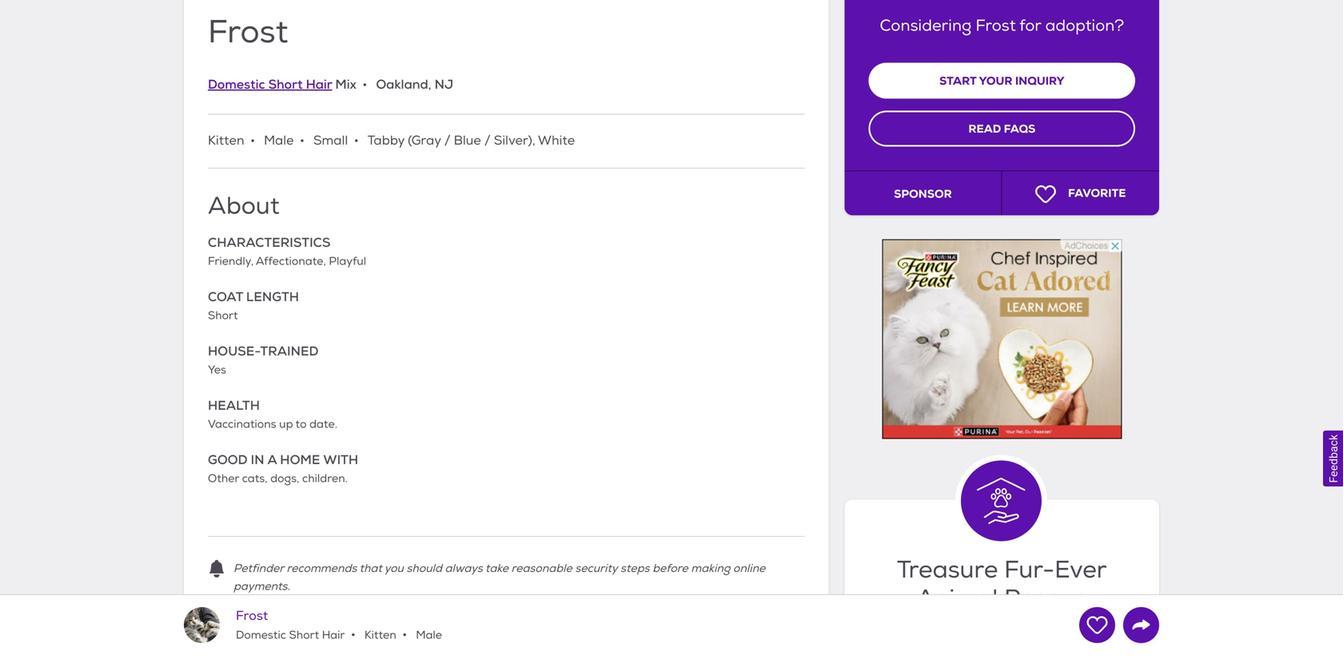 Task type: locate. For each thing, give the bounding box(es) containing it.
before
[[652, 562, 688, 576]]

health vaccinations up to date.
[[208, 397, 337, 432]]

a
[[267, 452, 277, 469]]

advertisement region
[[882, 239, 1122, 439]]

frost down payments.
[[236, 608, 268, 624]]

you
[[384, 562, 404, 576]]

0 vertical spatial hair
[[306, 76, 332, 93]]

kitten up about
[[208, 133, 244, 149]]

hair inside pet type element
[[306, 76, 332, 93]]

petfinder recommends that you should always take reasonable security steps before making online payments.
[[233, 562, 765, 594]]

male left small
[[264, 133, 294, 149]]

1 horizontal spatial /
[[484, 133, 491, 149]]

characteristics friendly, affectionate, playful
[[208, 234, 366, 269]]

1 / from the left
[[444, 133, 451, 149]]

0 horizontal spatial kitten
[[208, 133, 244, 149]]

frost for oakland, nj
[[208, 12, 288, 52]]

domestic short hair
[[236, 629, 345, 643]]

house-trained yes
[[208, 343, 319, 377]]

1 vertical spatial domestic
[[236, 629, 286, 643]]

that
[[359, 562, 382, 576]]

short inside pet type element
[[268, 76, 303, 93]]

/
[[444, 133, 451, 149], [484, 133, 491, 149]]

adoption?
[[1045, 16, 1124, 36]]

for
[[1019, 16, 1041, 36]]

1 horizontal spatial male
[[413, 629, 442, 643]]

1 vertical spatial hair
[[322, 629, 345, 643]]

making
[[691, 562, 730, 576]]

hair
[[306, 76, 332, 93], [322, 629, 345, 643]]

take
[[485, 562, 508, 576]]

male down should
[[413, 629, 442, 643]]

domestic short hair mix
[[208, 76, 356, 93]]

/ left 'blue'
[[444, 133, 451, 149]]

tabby (gray / blue / silver) , white
[[368, 133, 575, 149]]

considering
[[880, 16, 972, 36]]

2 / from the left
[[484, 133, 491, 149]]

rescue
[[1004, 584, 1088, 614]]

pet type element
[[208, 74, 453, 95]]

male
[[264, 133, 294, 149], [413, 629, 442, 643]]

kitten down 'that'
[[362, 629, 396, 643]]

animal
[[917, 584, 998, 614]]

short down coat
[[208, 309, 238, 323]]

oakland,
[[376, 76, 431, 93]]

oakland, nj
[[376, 76, 453, 93]]

kitten
[[208, 133, 244, 149], [362, 629, 396, 643]]

,
[[532, 133, 535, 149]]

short for domestic short hair mix
[[268, 76, 303, 93]]

health
[[208, 397, 260, 414]]

short down payments.
[[289, 629, 319, 643]]

hair for domestic short hair mix
[[306, 76, 332, 93]]

blue
[[454, 133, 481, 149]]

coat
[[208, 289, 243, 305]]

short
[[268, 76, 303, 93], [208, 309, 238, 323], [289, 629, 319, 643]]

recommends
[[287, 562, 357, 576]]

domestic short hair link
[[208, 76, 332, 93]]

date.
[[309, 418, 337, 432]]

security
[[575, 562, 617, 576]]

2 vertical spatial short
[[289, 629, 319, 643]]

frost for kitten
[[236, 608, 268, 624]]

0 horizontal spatial male
[[264, 133, 294, 149]]

house-
[[208, 343, 260, 360]]

frost up 'domestic short hair' link
[[208, 12, 288, 52]]

small
[[313, 133, 348, 149]]

/ right 'blue'
[[484, 133, 491, 149]]

tabby
[[368, 133, 405, 149]]

frost
[[208, 12, 288, 52], [976, 16, 1016, 36], [236, 608, 268, 624]]

0 vertical spatial domestic
[[208, 76, 265, 93]]

favorite button
[[1002, 171, 1159, 215]]

to
[[295, 418, 307, 432]]

vaccinations
[[208, 418, 276, 432]]

(gray
[[408, 133, 441, 149]]

fur-
[[1004, 555, 1055, 586]]

pet physical characteristics element
[[208, 131, 805, 151]]

mix
[[335, 76, 356, 93]]

up
[[279, 418, 293, 432]]

faqs
[[1004, 121, 1036, 136]]

should
[[407, 562, 442, 576]]

domestic
[[208, 76, 265, 93], [236, 629, 286, 643]]

about
[[208, 191, 280, 221]]

payments.
[[233, 580, 290, 594]]

hair left mix
[[306, 76, 332, 93]]

read faqs
[[969, 121, 1036, 136]]

hair down recommends
[[322, 629, 345, 643]]

cats,
[[242, 472, 268, 486]]

kitten inside pet physical characteristics element
[[208, 133, 244, 149]]

always
[[445, 562, 483, 576]]

good in a home with other cats, dogs, children.
[[208, 452, 358, 486]]

reasonable
[[511, 562, 572, 576]]

0 horizontal spatial /
[[444, 133, 451, 149]]

characteristics
[[208, 234, 331, 251]]

0 vertical spatial kitten
[[208, 133, 244, 149]]

short left mix
[[268, 76, 303, 93]]

domestic inside pet type element
[[208, 76, 265, 93]]

other
[[208, 472, 239, 486]]

online
[[733, 562, 765, 576]]

short for domestic short hair
[[289, 629, 319, 643]]

1 vertical spatial kitten
[[362, 629, 396, 643]]

1 vertical spatial short
[[208, 309, 238, 323]]

0 vertical spatial male
[[264, 133, 294, 149]]

your
[[979, 73, 1013, 88]]

0 vertical spatial short
[[268, 76, 303, 93]]

treasure fur-ever animal rescue link
[[861, 555, 1143, 614]]



Task type: describe. For each thing, give the bounding box(es) containing it.
1 vertical spatial male
[[413, 629, 442, 643]]

domestic for domestic short hair
[[236, 629, 286, 643]]

good
[[208, 452, 248, 469]]

ever
[[1055, 555, 1107, 586]]

frost left the for
[[976, 16, 1016, 36]]

frost image
[[184, 608, 220, 644]]

considering       frost       for adoption?
[[880, 16, 1124, 36]]

petfinder alert image
[[208, 560, 225, 578]]

nj
[[435, 76, 453, 93]]

sponsor
[[894, 187, 952, 201]]

friendly,
[[208, 255, 254, 269]]

inquiry
[[1015, 73, 1065, 88]]

steps
[[620, 562, 650, 576]]

1 horizontal spatial kitten
[[362, 629, 396, 643]]

start your inquiry link
[[869, 63, 1135, 99]]

trained
[[260, 343, 319, 360]]

silver)
[[494, 133, 532, 149]]

start your inquiry
[[940, 73, 1065, 88]]

hair for domestic short hair
[[322, 629, 345, 643]]

length
[[246, 289, 299, 305]]

dogs,
[[270, 472, 299, 486]]

treasure
[[897, 555, 998, 586]]

favorite
[[1068, 186, 1126, 201]]

start
[[940, 73, 977, 88]]

affectionate,
[[256, 255, 326, 269]]

short inside coat length short
[[208, 309, 238, 323]]

coat length short
[[208, 289, 299, 323]]

white
[[538, 133, 575, 149]]

read
[[969, 121, 1001, 136]]

treasure fur-ever animal rescue
[[897, 555, 1107, 614]]

male inside pet physical characteristics element
[[264, 133, 294, 149]]

domestic for domestic short hair mix
[[208, 76, 265, 93]]

petfinder
[[233, 562, 284, 576]]

sponsor button
[[845, 171, 1002, 215]]

in
[[251, 452, 264, 469]]

with
[[323, 452, 358, 469]]

read faqs link
[[869, 111, 1135, 147]]

children.
[[302, 472, 348, 486]]

playful
[[329, 255, 366, 269]]

yes
[[208, 363, 226, 377]]

home
[[280, 452, 320, 469]]



Task type: vqa. For each thing, say whether or not it's contained in the screenshot.
PETFINDER HOME image
no



